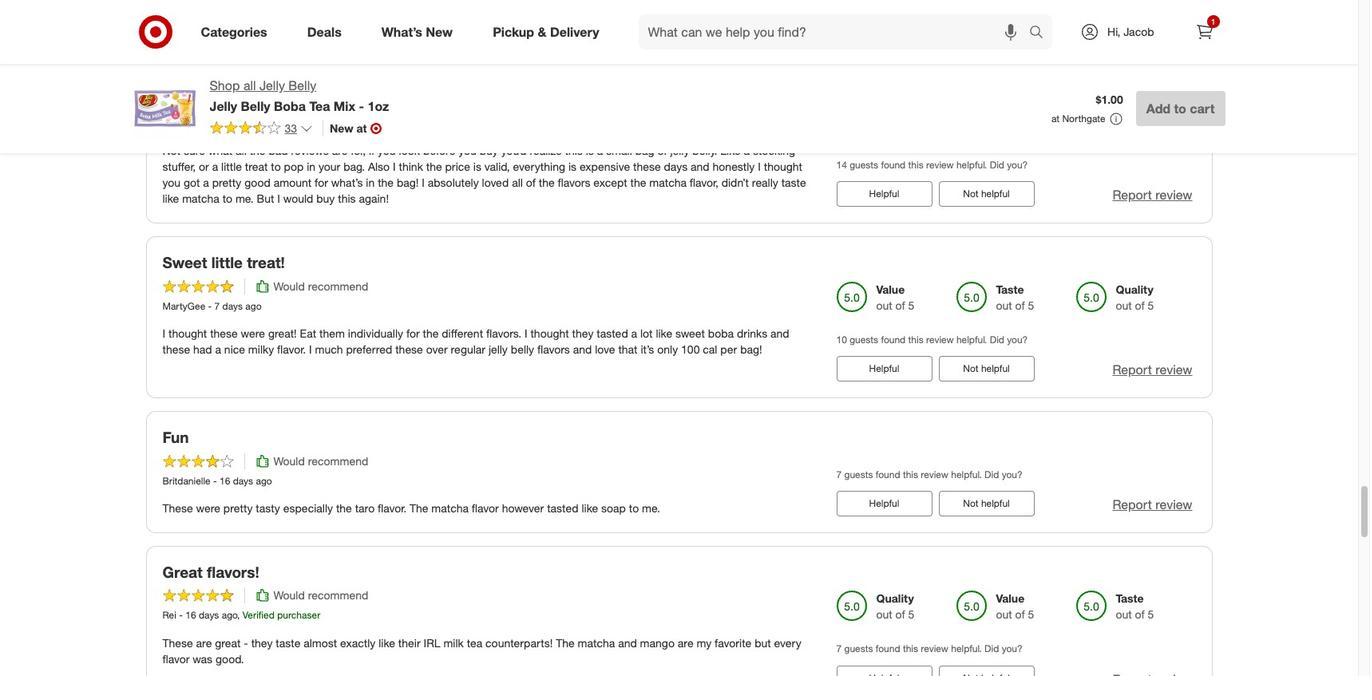 Task type: describe. For each thing, give the bounding box(es) containing it.
10
[[836, 333, 847, 345]]

7 guests found this review helpful. did you? for out of 5
[[836, 643, 1022, 655]]

absolutely
[[428, 176, 479, 189]]

3
[[196, 117, 202, 129]]

would for sweet little treat!
[[273, 279, 305, 293]]

recommend for yummy
[[308, 96, 368, 110]]

1 horizontal spatial you
[[378, 144, 396, 157]]

what's
[[381, 24, 422, 40]]

a right had
[[215, 342, 221, 356]]

had
[[193, 342, 212, 356]]

report review for sweet little treat!
[[1112, 362, 1192, 377]]

0 horizontal spatial value out of 5
[[876, 282, 914, 312]]

1 vertical spatial all
[[236, 144, 247, 157]]

1 vertical spatial 14
[[836, 159, 847, 171]]

2 vertical spatial all
[[512, 176, 523, 189]]

really
[[752, 176, 778, 189]]

to down the bad
[[271, 160, 281, 173]]

not for 14 guests found this review helpful. did you?
[[963, 188, 978, 200]]

sweet little treat!
[[162, 253, 285, 271]]

irl
[[424, 636, 440, 650]]

treat!
[[247, 253, 285, 271]]

1oz
[[368, 98, 389, 114]]

report for sweet little treat!
[[1112, 362, 1152, 377]]

0 vertical spatial quality
[[1116, 282, 1153, 296]]

, for great flavors!
[[237, 609, 240, 621]]

0 horizontal spatial taste out of 5
[[996, 282, 1034, 312]]

1 horizontal spatial at
[[1051, 113, 1060, 125]]

i down think
[[422, 176, 425, 189]]

britdanielle - 16 days ago
[[162, 475, 272, 487]]

1 horizontal spatial belly
[[289, 77, 316, 93]]

value for yummy
[[1116, 100, 1144, 113]]

these for great flavors!
[[162, 636, 193, 650]]

you? for sweet little treat!
[[1007, 333, 1028, 345]]

a right like
[[744, 144, 750, 157]]

tea
[[467, 636, 482, 650]]

helpful for sweet little treat!
[[981, 362, 1010, 374]]

cart
[[1190, 101, 1215, 117]]

the down also
[[378, 176, 394, 189]]

&
[[538, 24, 546, 40]]

got
[[184, 176, 200, 189]]

helpful for sweet little treat!
[[869, 362, 899, 374]]

we
[[604, 11, 622, 27]]

flavors!
[[207, 563, 259, 581]]

treat
[[245, 160, 268, 173]]

belly
[[511, 342, 534, 356]]

1 horizontal spatial thought
[[530, 326, 569, 340]]

days for asher - 3 days ago , verified purchaser
[[204, 117, 225, 129]]

and left love
[[573, 342, 592, 356]]

the right except at the top of page
[[630, 176, 646, 189]]

not sure what all the bad reviews are for, if you look before you buy you'd realize this is a small bag of jelly belly. like a stocking stuffer, or a little treat to pop in your bag. also i think the price is valid, everything is expensive these days and honestly i thought you got a pretty good amount for what's in the bag! i absolutely loved all of the flavors except the matcha flavor, didn't really taste like matcha to me. but i would buy this again!
[[162, 144, 806, 205]]

days inside not sure what all the bad reviews are for, if you look before you buy you'd realize this is a small bag of jelly belly. like a stocking stuffer, or a little treat to pop in your bag. also i think the price is valid, everything is expensive these days and honestly i thought you got a pretty good amount for what's in the bag! i absolutely loved all of the flavors except the matcha flavor, didn't really taste like matcha to me. but i would buy this again!
[[664, 160, 688, 173]]

1 horizontal spatial in
[[366, 176, 375, 189]]

pickup & delivery
[[493, 24, 599, 40]]

would recommend for sweet little treat!
[[273, 279, 368, 293]]

thought inside not sure what all the bad reviews are for, if you look before you buy you'd realize this is a small bag of jelly belly. like a stocking stuffer, or a little treat to pop in your bag. also i think the price is valid, everything is expensive these days and honestly i thought you got a pretty good amount for what's in the bag! i absolutely loved all of the flavors except the matcha flavor, didn't really taste like matcha to me. but i would buy this again!
[[764, 160, 802, 173]]

2 horizontal spatial you
[[458, 144, 476, 157]]

2 horizontal spatial is
[[586, 144, 594, 157]]

hi, jacob
[[1107, 25, 1154, 38]]

1 horizontal spatial quality out of 5
[[1116, 282, 1154, 312]]

love
[[595, 342, 615, 356]]

3 report review button from the top
[[1112, 496, 1192, 514]]

they inside these are great - they taste almost exactly like their irl milk tea counterparts! the matcha and mango are my favorite but every flavor was good.
[[251, 636, 273, 650]]

flavor inside these are great - they taste almost exactly like their irl milk tea counterparts! the matcha and mango are my favorite but every flavor was good.
[[162, 652, 190, 665]]

0 vertical spatial new
[[426, 24, 453, 40]]

i down the 'martygee' on the top left of page
[[162, 326, 165, 340]]

7 for out of 5
[[836, 643, 842, 655]]

great!
[[268, 326, 297, 340]]

the left taro
[[336, 501, 352, 515]]

a up expensive
[[597, 144, 603, 157]]

i down eat
[[309, 342, 312, 356]]

0 horizontal spatial 14
[[662, 11, 676, 27]]

again!
[[359, 192, 389, 205]]

counterparts!
[[485, 636, 553, 650]]

ago for martygee - 7 days ago
[[245, 300, 262, 312]]

not for 10 guests found this review helpful. did you?
[[963, 362, 978, 374]]

bag! inside not sure what all the bad reviews are for, if you look before you buy you'd realize this is a small bag of jelly belly. like a stocking stuffer, or a little treat to pop in your bag. also i think the price is valid, everything is expensive these days and honestly i thought you got a pretty good amount for what's in the bag! i absolutely loved all of the flavors except the matcha flavor, didn't really taste like matcha to me. but i would buy this again!
[[397, 176, 419, 189]]

1 vertical spatial little
[[211, 253, 243, 271]]

to left but
[[222, 192, 232, 205]]

these left over
[[395, 342, 423, 356]]

every
[[774, 636, 801, 650]]

tasty
[[256, 501, 280, 515]]

for inside not sure what all the bad reviews are for, if you look before you buy you'd realize this is a small bag of jelly belly. like a stocking stuffer, or a little treat to pop in your bag. also i think the price is valid, everything is expensive these days and honestly i thought you got a pretty good amount for what's in the bag! i absolutely loved all of the flavors except the matcha flavor, didn't really taste like matcha to me. but i would buy this again!
[[315, 176, 328, 189]]

except
[[593, 176, 627, 189]]

a right got
[[203, 176, 209, 189]]

new at
[[330, 121, 367, 135]]

1 vertical spatial flavor.
[[378, 501, 406, 515]]

bad
[[269, 144, 288, 157]]

however
[[502, 501, 544, 515]]

soap
[[601, 501, 626, 515]]

pickup & delivery link
[[479, 14, 619, 49]]

1 horizontal spatial is
[[568, 160, 576, 173]]

only
[[657, 342, 678, 356]]

boba
[[274, 98, 306, 114]]

0 vertical spatial 7
[[214, 300, 220, 312]]

would for fun
[[273, 454, 305, 467]]

purchaser for yummy
[[283, 117, 326, 129]]

britdanielle
[[162, 475, 210, 487]]

taste inside not sure what all the bad reviews are for, if you look before you buy you'd realize this is a small bag of jelly belly. like a stocking stuffer, or a little treat to pop in your bag. also i think the price is valid, everything is expensive these days and honestly i thought you got a pretty good amount for what's in the bag! i absolutely loved all of the flavors except the matcha flavor, didn't really taste like matcha to me. but i would buy this again!
[[781, 176, 806, 189]]

were inside i thought these were great! eat them individually for the different flavors. i thought they tasted a lot like sweet boba drinks and these had a nice milky flavor. i much preferred these over regular jelly belly flavors and love that it's only 100 cal per bag!
[[241, 326, 265, 340]]

and inside these are great - they taste almost exactly like their irl milk tea counterparts! the matcha and mango are my favorite but every flavor was good.
[[618, 636, 637, 650]]

0 horizontal spatial were
[[196, 501, 220, 515]]

asher - 3 days ago , verified purchaser
[[162, 117, 326, 129]]

0 horizontal spatial value
[[876, 282, 905, 296]]

0 vertical spatial flavor
[[472, 501, 499, 515]]

rei - 16 days ago , verified purchaser
[[162, 609, 320, 621]]

belly.
[[692, 144, 717, 157]]

lot
[[640, 326, 653, 340]]

helpful for yummy
[[981, 188, 1010, 200]]

33
[[285, 121, 297, 135]]

1 vertical spatial quality out of 5
[[876, 592, 914, 621]]

value out of 5 for great flavors!
[[996, 592, 1034, 621]]

what's new link
[[368, 14, 473, 49]]

1 vertical spatial pretty
[[223, 501, 253, 515]]

1 vertical spatial tasted
[[547, 501, 578, 515]]

i up belly
[[524, 326, 527, 340]]

asher
[[162, 117, 187, 129]]

amount
[[274, 176, 312, 189]]

pickup
[[493, 24, 534, 40]]

0 horizontal spatial jelly
[[210, 98, 237, 114]]

the inside i thought these were great! eat them individually for the different flavors. i thought they tasted a lot like sweet boba drinks and these had a nice milky flavor. i much preferred these over regular jelly belly flavors and love that it's only 100 cal per bag!
[[423, 326, 439, 340]]

like left the soap in the bottom left of the page
[[582, 501, 598, 515]]

categories link
[[187, 14, 287, 49]]

like inside these are great - they taste almost exactly like their irl milk tea counterparts! the matcha and mango are my favorite but every flavor was good.
[[379, 636, 395, 650]]

what's new
[[381, 24, 453, 40]]

helpful. for great flavors!
[[951, 643, 982, 655]]

and right drinks
[[770, 326, 789, 340]]

report review button for yummy
[[1112, 186, 1192, 204]]

also
[[368, 160, 390, 173]]

image of jelly belly boba tea mix - 1oz image
[[133, 77, 197, 141]]

3 report review from the top
[[1112, 496, 1192, 512]]

individually
[[348, 326, 403, 340]]

did for great flavors!
[[984, 643, 999, 655]]

search
[[1022, 25, 1060, 41]]

preferred
[[346, 342, 392, 356]]

their
[[398, 636, 420, 650]]

bag.
[[343, 160, 365, 173]]

what
[[208, 144, 232, 157]]

0 horizontal spatial at
[[356, 121, 367, 135]]

$1.00
[[1096, 93, 1123, 106]]

sure
[[184, 144, 205, 157]]

1 horizontal spatial reviews
[[736, 11, 779, 27]]

0 vertical spatial the
[[410, 501, 428, 515]]

0 horizontal spatial you
[[162, 176, 180, 189]]

to inside button
[[1174, 101, 1186, 117]]

0 horizontal spatial belly
[[241, 98, 270, 114]]

0 horizontal spatial are
[[196, 636, 212, 650]]

the inside these are great - they taste almost exactly like their irl milk tea counterparts! the matcha and mango are my favorite but every flavor was good.
[[556, 636, 575, 650]]

not helpful button for yummy
[[938, 181, 1034, 207]]

if
[[369, 144, 375, 157]]

3 not helpful button from the top
[[938, 491, 1034, 516]]

and inside not sure what all the bad reviews are for, if you look before you buy you'd realize this is a small bag of jelly belly. like a stocking stuffer, or a little treat to pop in your bag. also i think the price is valid, everything is expensive these days and honestly i thought you got a pretty good amount for what's in the bag! i absolutely loved all of the flavors except the matcha flavor, didn't really taste like matcha to me. but i would buy this again!
[[691, 160, 709, 173]]

did for sweet little treat!
[[990, 333, 1004, 345]]

verified for yummy
[[248, 117, 280, 129]]

honestly
[[713, 160, 755, 173]]

- for britdanielle - 16 days ago
[[213, 475, 217, 487]]

helpful for yummy
[[869, 188, 899, 200]]

was
[[193, 652, 212, 665]]

tasted inside i thought these were great! eat them individually for the different flavors. i thought they tasted a lot like sweet boba drinks and these had a nice milky flavor. i much preferred these over regular jelly belly flavors and love that it's only 100 cal per bag!
[[597, 326, 628, 340]]

not inside not sure what all the bad reviews are for, if you look before you buy you'd realize this is a small bag of jelly belly. like a stocking stuffer, or a little treat to pop in your bag. also i think the price is valid, everything is expensive these days and honestly i thought you got a pretty good amount for what's in the bag! i absolutely loved all of the flavors except the matcha flavor, didn't really taste like matcha to me. but i would buy this again!
[[162, 144, 180, 157]]

add to cart
[[1146, 101, 1215, 117]]

like
[[720, 144, 741, 157]]

shop all jelly belly jelly belly boba tea mix - 1oz
[[210, 77, 389, 114]]

sweet
[[675, 326, 705, 340]]

little inside not sure what all the bad reviews are for, if you look before you buy you'd realize this is a small bag of jelly belly. like a stocking stuffer, or a little treat to pop in your bag. also i think the price is valid, everything is expensive these days and honestly i thought you got a pretty good amount for what's in the bag! i absolutely loved all of the flavors except the matcha flavor, didn't really taste like matcha to me. but i would buy this again!
[[221, 160, 242, 173]]

good
[[244, 176, 271, 189]]

deals
[[307, 24, 342, 40]]

bag! inside i thought these were great! eat them individually for the different flavors. i thought they tasted a lot like sweet boba drinks and these had a nice milky flavor. i much preferred these over regular jelly belly flavors and love that it's only 100 cal per bag!
[[740, 342, 762, 356]]

flavors.
[[486, 326, 521, 340]]

we found 14 matching reviews
[[604, 11, 779, 27]]

value for great flavors!
[[996, 592, 1024, 606]]

matcha left however
[[431, 501, 469, 515]]

0 horizontal spatial thought
[[168, 326, 207, 340]]

categories
[[201, 24, 267, 40]]

but
[[755, 636, 771, 650]]

milky
[[248, 342, 274, 356]]

1 vertical spatial buy
[[316, 192, 335, 205]]

these up nice
[[210, 326, 238, 340]]

verified for great flavors!
[[243, 609, 275, 621]]

delivery
[[550, 24, 599, 40]]

these are great - they taste almost exactly like their irl milk tea counterparts! the matcha and mango are my favorite but every flavor was good.
[[162, 636, 801, 665]]

different
[[442, 326, 483, 340]]

jelly inside i thought these were great! eat them individually for the different flavors. i thought they tasted a lot like sweet boba drinks and these had a nice milky flavor. i much preferred these over regular jelly belly flavors and love that it's only 100 cal per bag!
[[489, 342, 508, 356]]

matcha left flavor,
[[649, 176, 687, 189]]

found for great flavors!
[[876, 643, 900, 655]]

0 vertical spatial jelly
[[259, 77, 285, 93]]

stocking
[[753, 144, 795, 157]]



Task type: vqa. For each thing, say whether or not it's contained in the screenshot.
Sign in Link
no



Task type: locate. For each thing, give the bounding box(es) containing it.
tasted up love
[[597, 326, 628, 340]]

helpful.
[[956, 159, 987, 171], [956, 333, 987, 345], [951, 468, 982, 480], [951, 643, 982, 655]]

jelly left belly.
[[670, 144, 689, 157]]

pretty left good
[[212, 176, 241, 189]]

new right what's
[[426, 24, 453, 40]]

2 helpful from the top
[[981, 362, 1010, 374]]

mango
[[640, 636, 675, 650]]

0 vertical spatial in
[[307, 160, 315, 173]]

would
[[283, 192, 313, 205]]

3 recommend from the top
[[308, 454, 368, 467]]

me.
[[235, 192, 254, 205], [642, 501, 660, 515]]

ago for asher - 3 days ago , verified purchaser
[[227, 117, 243, 129]]

taro
[[355, 501, 375, 515]]

days
[[204, 117, 225, 129], [664, 160, 688, 173], [222, 300, 243, 312], [233, 475, 253, 487], [199, 609, 219, 621]]

1 not helpful button from the top
[[938, 181, 1034, 207]]

2 report review button from the top
[[1112, 361, 1192, 379]]

is up expensive
[[586, 144, 594, 157]]

were up milky
[[241, 326, 265, 340]]

helpful button for yummy
[[836, 181, 932, 207]]

you
[[378, 144, 396, 157], [458, 144, 476, 157], [162, 176, 180, 189]]

much
[[315, 342, 343, 356]]

1 vertical spatial helpful button
[[836, 356, 932, 381]]

flavor. down great!
[[277, 342, 306, 356]]

recommend up them
[[308, 279, 368, 293]]

small
[[606, 144, 632, 157]]

taste inside these are great - they taste almost exactly like their irl milk tea counterparts! the matcha and mango are my favorite but every flavor was good.
[[276, 636, 300, 650]]

cal
[[703, 342, 717, 356]]

little left treat!
[[211, 253, 243, 271]]

would recommend for fun
[[273, 454, 368, 467]]

1 vertical spatial jelly
[[489, 342, 508, 356]]

would up 33
[[273, 96, 305, 110]]

would up especially
[[273, 454, 305, 467]]

2 not helpful button from the top
[[938, 356, 1034, 381]]

boba
[[708, 326, 734, 340]]

you?
[[1007, 159, 1028, 171], [1007, 333, 1028, 345], [1002, 468, 1022, 480], [1002, 643, 1022, 655]]

days right 3
[[204, 117, 225, 129]]

purchaser
[[283, 117, 326, 129], [277, 609, 320, 621]]

0 vertical spatial helpful button
[[836, 181, 932, 207]]

is left expensive
[[568, 160, 576, 173]]

jelly up the 'boba'
[[259, 77, 285, 93]]

7 for would recommend
[[836, 468, 842, 480]]

1 horizontal spatial the
[[556, 636, 575, 650]]

would recommend up them
[[273, 279, 368, 293]]

are
[[332, 144, 348, 157], [196, 636, 212, 650], [678, 636, 693, 650]]

1 horizontal spatial me.
[[642, 501, 660, 515]]

0 horizontal spatial tasted
[[547, 501, 578, 515]]

0 vertical spatial helpful
[[981, 188, 1010, 200]]

nice
[[224, 342, 245, 356]]

3 helpful from the top
[[869, 497, 899, 509]]

belly up asher - 3 days ago , verified purchaser
[[241, 98, 270, 114]]

purchaser up almost
[[277, 609, 320, 621]]

days left honestly
[[664, 160, 688, 173]]

0 vertical spatial flavor.
[[277, 342, 306, 356]]

1 vertical spatial jelly
[[210, 98, 237, 114]]

these left had
[[162, 342, 190, 356]]

verified
[[248, 117, 280, 129], [243, 609, 275, 621]]

flavor left was
[[162, 652, 190, 665]]

all right shop
[[243, 77, 256, 93]]

me. right the soap in the bottom left of the page
[[642, 501, 660, 515]]

0 vertical spatial they
[[572, 326, 594, 340]]

jacob
[[1123, 25, 1154, 38]]

days up great
[[199, 609, 219, 621]]

2 report review from the top
[[1112, 362, 1192, 377]]

1 vertical spatial 7
[[836, 468, 842, 480]]

flavors down expensive
[[558, 176, 590, 189]]

that
[[618, 342, 638, 356]]

flavor. right taro
[[378, 501, 406, 515]]

ago up "what"
[[227, 117, 243, 129]]

1 these from the top
[[162, 501, 193, 515]]

5
[[1148, 116, 1154, 129], [908, 298, 914, 312], [1028, 298, 1034, 312], [1148, 298, 1154, 312], [908, 608, 914, 621], [1028, 608, 1034, 621], [1148, 608, 1154, 621]]

1 vertical spatial not helpful button
[[938, 356, 1034, 381]]

ago up milky
[[245, 300, 262, 312]]

- for rei - 16 days ago , verified purchaser
[[179, 609, 183, 621]]

0 vertical spatial value out of 5
[[1116, 100, 1154, 129]]

this
[[565, 144, 583, 157], [908, 159, 923, 171], [338, 192, 356, 205], [908, 333, 923, 345], [903, 468, 918, 480], [903, 643, 918, 655]]

purchaser for great flavors!
[[277, 609, 320, 621]]

ago up tasty
[[256, 475, 272, 487]]

10 guests found this review helpful. did you?
[[836, 333, 1028, 345]]

1 vertical spatial 7 guests found this review helpful. did you?
[[836, 643, 1022, 655]]

helpful
[[869, 188, 899, 200], [869, 362, 899, 374], [869, 497, 899, 509]]

0 vertical spatial purchaser
[[283, 117, 326, 129]]

to
[[1174, 101, 1186, 117], [271, 160, 281, 173], [222, 192, 232, 205], [629, 501, 639, 515]]

reviews up pop
[[291, 144, 329, 157]]

me. inside not sure what all the bad reviews are for, if you look before you buy you'd realize this is a small bag of jelly belly. like a stocking stuffer, or a little treat to pop in your bag. also i think the price is valid, everything is expensive these days and honestly i thought you got a pretty good amount for what's in the bag! i absolutely loved all of the flavors except the matcha flavor, didn't really taste like matcha to me. but i would buy this again!
[[235, 192, 254, 205]]

pretty inside not sure what all the bad reviews are for, if you look before you buy you'd realize this is a small bag of jelly belly. like a stocking stuffer, or a little treat to pop in your bag. also i think the price is valid, everything is expensive these days and honestly i thought you got a pretty good amount for what's in the bag! i absolutely loved all of the flavors except the matcha flavor, didn't really taste like matcha to me. but i would buy this again!
[[212, 176, 241, 189]]

favorite
[[715, 636, 751, 650]]

at left northgate on the top
[[1051, 113, 1060, 125]]

a right or
[[212, 160, 218, 173]]

like inside not sure what all the bad reviews are for, if you look before you buy you'd realize this is a small bag of jelly belly. like a stocking stuffer, or a little treat to pop in your bag. also i think the price is valid, everything is expensive these days and honestly i thought you got a pretty good amount for what's in the bag! i absolutely loved all of the flavors except the matcha flavor, didn't really taste like matcha to me. but i would buy this again!
[[162, 192, 179, 205]]

jelly inside not sure what all the bad reviews are for, if you look before you buy you'd realize this is a small bag of jelly belly. like a stocking stuffer, or a little treat to pop in your bag. also i think the price is valid, everything is expensive these days and honestly i thought you got a pretty good amount for what's in the bag! i absolutely loved all of the flavors except the matcha flavor, didn't really taste like matcha to me. but i would buy this again!
[[670, 144, 689, 157]]

tea
[[309, 98, 330, 114]]

1 vertical spatial not helpful
[[963, 362, 1010, 374]]

4 would from the top
[[273, 589, 305, 602]]

What can we help you find? suggestions appear below search field
[[638, 14, 1033, 49]]

they right great
[[251, 636, 273, 650]]

, for yummy
[[243, 117, 245, 129]]

- inside these are great - they taste almost exactly like their irl milk tea counterparts! the matcha and mango are my favorite but every flavor was good.
[[244, 636, 248, 650]]

these inside not sure what all the bad reviews are for, if you look before you buy you'd realize this is a small bag of jelly belly. like a stocking stuffer, or a little treat to pop in your bag. also i think the price is valid, everything is expensive these days and honestly i thought you got a pretty good amount for what's in the bag! i absolutely loved all of the flavors except the matcha flavor, didn't really taste like matcha to me. but i would buy this again!
[[633, 160, 661, 173]]

not helpful for sweet little treat!
[[963, 362, 1010, 374]]

guests for sweet little treat!
[[850, 333, 878, 345]]

report review button for sweet little treat!
[[1112, 361, 1192, 379]]

0 vertical spatial taste out of 5
[[996, 282, 1034, 312]]

1 vertical spatial report
[[1112, 362, 1152, 377]]

0 horizontal spatial flavor.
[[277, 342, 306, 356]]

0 horizontal spatial quality out of 5
[[876, 592, 914, 621]]

the right taro
[[410, 501, 428, 515]]

0 vertical spatial were
[[241, 326, 265, 340]]

the down before
[[426, 160, 442, 173]]

to right 'add'
[[1174, 101, 1186, 117]]

great flavors!
[[162, 563, 259, 581]]

helpful button for sweet little treat!
[[836, 356, 932, 381]]

reviews right matching
[[736, 11, 779, 27]]

it's
[[641, 342, 654, 356]]

they
[[572, 326, 594, 340], [251, 636, 273, 650]]

jelly
[[259, 77, 285, 93], [210, 98, 237, 114]]

1 vertical spatial me.
[[642, 501, 660, 515]]

report
[[1112, 187, 1152, 203], [1112, 362, 1152, 377], [1112, 496, 1152, 512]]

1 vertical spatial new
[[330, 121, 353, 135]]

0 horizontal spatial flavor
[[162, 652, 190, 665]]

2 horizontal spatial value
[[1116, 100, 1144, 113]]

3 would recommend from the top
[[273, 454, 368, 467]]

pretty
[[212, 176, 241, 189], [223, 501, 253, 515]]

you? for great flavors!
[[1002, 643, 1022, 655]]

1 vertical spatial quality
[[876, 592, 914, 606]]

and left 'mango'
[[618, 636, 637, 650]]

,
[[243, 117, 245, 129], [237, 609, 240, 621]]

would for great flavors!
[[273, 589, 305, 602]]

0 vertical spatial helpful
[[869, 188, 899, 200]]

matching
[[680, 11, 733, 27]]

realize
[[530, 144, 562, 157]]

1 vertical spatial they
[[251, 636, 273, 650]]

like left their
[[379, 636, 395, 650]]

1 recommend from the top
[[308, 96, 368, 110]]

flavors right belly
[[537, 342, 570, 356]]

flavor,
[[690, 176, 718, 189]]

the up over
[[423, 326, 439, 340]]

for down your
[[315, 176, 328, 189]]

recommend for fun
[[308, 454, 368, 467]]

1 vertical spatial for
[[406, 326, 420, 340]]

add to cart button
[[1136, 91, 1225, 126]]

pop
[[284, 160, 304, 173]]

these were pretty tasty especially the taro flavor. the matcha flavor however tasted like soap to me.
[[162, 501, 660, 515]]

bag! down think
[[397, 176, 419, 189]]

not helpful button
[[938, 181, 1034, 207], [938, 356, 1034, 381], [938, 491, 1034, 516]]

0 horizontal spatial buy
[[316, 192, 335, 205]]

i right but
[[277, 192, 280, 205]]

1 horizontal spatial taste out of 5
[[1116, 592, 1154, 621]]

like down stuffer,
[[162, 192, 179, 205]]

days for martygee - 7 days ago
[[222, 300, 243, 312]]

1 horizontal spatial value
[[996, 592, 1024, 606]]

1 vertical spatial reviews
[[291, 144, 329, 157]]

before
[[423, 144, 455, 157]]

0 vertical spatial reviews
[[736, 11, 779, 27]]

report review for yummy
[[1112, 187, 1192, 203]]

like
[[162, 192, 179, 205], [656, 326, 672, 340], [582, 501, 598, 515], [379, 636, 395, 650]]

1 vertical spatial flavor
[[162, 652, 190, 665]]

0 vertical spatial for
[[315, 176, 328, 189]]

days up nice
[[222, 300, 243, 312]]

2 helpful from the top
[[869, 362, 899, 374]]

2 horizontal spatial thought
[[764, 160, 802, 173]]

2 these from the top
[[162, 636, 193, 650]]

0 horizontal spatial in
[[307, 160, 315, 173]]

1 vertical spatial belly
[[241, 98, 270, 114]]

and
[[691, 160, 709, 173], [770, 326, 789, 340], [573, 342, 592, 356], [618, 636, 637, 650]]

0 vertical spatial all
[[243, 77, 256, 93]]

- right rei
[[179, 609, 183, 621]]

1 not helpful from the top
[[963, 188, 1010, 200]]

- left 3
[[190, 117, 194, 129]]

1 would from the top
[[273, 96, 305, 110]]

would
[[273, 96, 305, 110], [273, 279, 305, 293], [273, 454, 305, 467], [273, 589, 305, 602]]

loved
[[482, 176, 509, 189]]

1 horizontal spatial flavor.
[[378, 501, 406, 515]]

ago for rei - 16 days ago , verified purchaser
[[222, 609, 237, 621]]

review
[[926, 159, 954, 171], [1156, 187, 1192, 203], [926, 333, 954, 345], [1156, 362, 1192, 377], [921, 468, 948, 480], [1156, 496, 1192, 512], [921, 643, 948, 655]]

1 horizontal spatial jelly
[[259, 77, 285, 93]]

4 would recommend from the top
[[273, 589, 368, 602]]

flavors inside i thought these were great! eat them individually for the different flavors. i thought they tasted a lot like sweet boba drinks and these had a nice milky flavor. i much preferred these over regular jelly belly flavors and love that it's only 100 cal per bag!
[[537, 342, 570, 356]]

1 report from the top
[[1112, 187, 1152, 203]]

0 vertical spatial ,
[[243, 117, 245, 129]]

0 horizontal spatial bag!
[[397, 176, 419, 189]]

would recommend up especially
[[273, 454, 368, 467]]

16 right rei
[[185, 609, 196, 621]]

guests for great flavors!
[[844, 643, 873, 655]]

16 for britdanielle
[[220, 475, 230, 487]]

1 vertical spatial 16
[[185, 609, 196, 621]]

you? for yummy
[[1007, 159, 1028, 171]]

verified left 33
[[248, 117, 280, 129]]

jelly down shop
[[210, 98, 237, 114]]

flavor. inside i thought these were great! eat them individually for the different flavors. i thought they tasted a lot like sweet boba drinks and these had a nice milky flavor. i much preferred these over regular jelly belly flavors and love that it's only 100 cal per bag!
[[277, 342, 306, 356]]

not helpful for yummy
[[963, 188, 1010, 200]]

great
[[162, 563, 203, 581]]

- right great
[[244, 636, 248, 650]]

0 horizontal spatial ,
[[237, 609, 240, 621]]

2 vertical spatial value out of 5
[[996, 592, 1034, 621]]

0 horizontal spatial jelly
[[489, 342, 508, 356]]

value out of 5
[[1116, 100, 1154, 129], [876, 282, 914, 312], [996, 592, 1034, 621]]

guests for yummy
[[850, 159, 878, 171]]

i thought these were great! eat them individually for the different flavors. i thought they tasted a lot like sweet boba drinks and these had a nice milky flavor. i much preferred these over regular jelly belly flavors and love that it's only 100 cal per bag!
[[162, 326, 789, 356]]

thought up belly
[[530, 326, 569, 340]]

the up treat
[[250, 144, 265, 157]]

you'd
[[501, 144, 527, 157]]

you up price
[[458, 144, 476, 157]]

- left 1oz
[[359, 98, 364, 114]]

2 helpful button from the top
[[836, 356, 932, 381]]

would recommend for great flavors!
[[273, 589, 368, 602]]

0 vertical spatial not helpful button
[[938, 181, 1034, 207]]

value out of 5 for yummy
[[1116, 100, 1154, 129]]

didn't
[[721, 176, 749, 189]]

not helpful button for sweet little treat!
[[938, 356, 1034, 381]]

good.
[[216, 652, 244, 665]]

2 7 guests found this review helpful. did you? from the top
[[836, 643, 1022, 655]]

they inside i thought these were great! eat them individually for the different flavors. i thought they tasted a lot like sweet boba drinks and these had a nice milky flavor. i much preferred these over regular jelly belly flavors and love that it's only 100 cal per bag!
[[572, 326, 594, 340]]

martygee - 7 days ago
[[162, 300, 262, 312]]

1 helpful from the top
[[869, 188, 899, 200]]

1 horizontal spatial they
[[572, 326, 594, 340]]

not for 7 guests found this review helpful. did you?
[[963, 497, 978, 509]]

0 vertical spatial flavors
[[558, 176, 590, 189]]

days for britdanielle - 16 days ago
[[233, 475, 253, 487]]

0 vertical spatial jelly
[[670, 144, 689, 157]]

2 not helpful from the top
[[963, 362, 1010, 374]]

helpful button
[[836, 181, 932, 207], [836, 356, 932, 381], [836, 491, 932, 516]]

are inside not sure what all the bad reviews are for, if you look before you buy you'd realize this is a small bag of jelly belly. like a stocking stuffer, or a little treat to pop in your bag. also i think the price is valid, everything is expensive these days and honestly i thought you got a pretty good amount for what's in the bag! i absolutely loved all of the flavors except the matcha flavor, didn't really taste like matcha to me. but i would buy this again!
[[332, 144, 348, 157]]

2 vertical spatial report review button
[[1112, 496, 1192, 514]]

were down britdanielle - 16 days ago
[[196, 501, 220, 515]]

2 report from the top
[[1112, 362, 1152, 377]]

matcha left 'mango'
[[578, 636, 615, 650]]

1 vertical spatial helpful
[[981, 362, 1010, 374]]

1 helpful button from the top
[[836, 181, 932, 207]]

to right the soap in the bottom left of the page
[[629, 501, 639, 515]]

2 would recommend from the top
[[273, 279, 368, 293]]

think
[[399, 160, 423, 173]]

are up was
[[196, 636, 212, 650]]

- for martygee - 7 days ago
[[208, 300, 212, 312]]

these
[[633, 160, 661, 173], [210, 326, 238, 340], [162, 342, 190, 356], [395, 342, 423, 356]]

search button
[[1022, 14, 1060, 53]]

3 helpful from the top
[[981, 497, 1010, 509]]

drinks
[[737, 326, 767, 340]]

0 horizontal spatial for
[[315, 176, 328, 189]]

shop
[[210, 77, 240, 93]]

report review button
[[1112, 186, 1192, 204], [1112, 361, 1192, 379], [1112, 496, 1192, 514]]

matcha down got
[[182, 192, 219, 205]]

and up flavor,
[[691, 160, 709, 173]]

1 report review button from the top
[[1112, 186, 1192, 204]]

0 vertical spatial quality out of 5
[[1116, 282, 1154, 312]]

are left for,
[[332, 144, 348, 157]]

0 horizontal spatial new
[[330, 121, 353, 135]]

everything
[[513, 160, 565, 173]]

2 recommend from the top
[[308, 279, 368, 293]]

- inside shop all jelly belly jelly belly boba tea mix - 1oz
[[359, 98, 364, 114]]

like inside i thought these were great! eat them individually for the different flavors. i thought they tasted a lot like sweet boba drinks and these had a nice milky flavor. i much preferred these over regular jelly belly flavors and love that it's only 100 cal per bag!
[[656, 326, 672, 340]]

in right pop
[[307, 160, 315, 173]]

flavors inside not sure what all the bad reviews are for, if you look before you buy you'd realize this is a small bag of jelly belly. like a stocking stuffer, or a little treat to pop in your bag. also i think the price is valid, everything is expensive these days and honestly i thought you got a pretty good amount for what's in the bag! i absolutely loved all of the flavors except the matcha flavor, didn't really taste like matcha to me. but i would buy this again!
[[558, 176, 590, 189]]

these down britdanielle
[[162, 501, 193, 515]]

16 for rei
[[185, 609, 196, 621]]

1 helpful from the top
[[981, 188, 1010, 200]]

over
[[426, 342, 448, 356]]

1
[[1211, 17, 1215, 26]]

0 vertical spatial little
[[221, 160, 242, 173]]

1 horizontal spatial for
[[406, 326, 420, 340]]

1 vertical spatial taste out of 5
[[1116, 592, 1154, 621]]

or
[[199, 160, 209, 173]]

33 link
[[210, 120, 313, 139]]

- right britdanielle
[[213, 475, 217, 487]]

recommend up new at
[[308, 96, 368, 110]]

1 vertical spatial value out of 5
[[876, 282, 914, 312]]

days for rei - 16 days ago , verified purchaser
[[199, 609, 219, 621]]

2 horizontal spatial value out of 5
[[1116, 100, 1154, 129]]

i right also
[[393, 160, 396, 173]]

0 vertical spatial pretty
[[212, 176, 241, 189]]

would recommend for yummy
[[273, 96, 368, 110]]

1 vertical spatial report review button
[[1112, 361, 1192, 379]]

7 guests found this review helpful. did you? for would recommend
[[836, 468, 1022, 480]]

0 vertical spatial tasted
[[597, 326, 628, 340]]

especially
[[283, 501, 333, 515]]

are left my
[[678, 636, 693, 650]]

quality out of 5
[[1116, 282, 1154, 312], [876, 592, 914, 621]]

0 vertical spatial bag!
[[397, 176, 419, 189]]

recommend for sweet little treat!
[[308, 279, 368, 293]]

a left 'lot'
[[631, 326, 637, 340]]

verified down flavors!
[[243, 609, 275, 621]]

1 vertical spatial value
[[876, 282, 905, 296]]

2 vertical spatial report
[[1112, 496, 1152, 512]]

bag
[[635, 144, 654, 157]]

2 vertical spatial 7
[[836, 643, 842, 655]]

thought up had
[[168, 326, 207, 340]]

these inside these are great - they taste almost exactly like their irl milk tea counterparts! the matcha and mango are my favorite but every flavor was good.
[[162, 636, 193, 650]]

flavor.
[[277, 342, 306, 356], [378, 501, 406, 515]]

helpful. for sweet little treat!
[[956, 333, 987, 345]]

found for yummy
[[881, 159, 906, 171]]

0 horizontal spatial is
[[473, 160, 481, 173]]

- for asher - 3 days ago , verified purchaser
[[190, 117, 194, 129]]

3 report from the top
[[1112, 496, 1152, 512]]

3 helpful button from the top
[[836, 491, 932, 516]]

you down stuffer,
[[162, 176, 180, 189]]

helpful
[[981, 188, 1010, 200], [981, 362, 1010, 374], [981, 497, 1010, 509]]

14 guests found this review helpful. did you?
[[836, 159, 1028, 171]]

is
[[586, 144, 594, 157], [473, 160, 481, 173], [568, 160, 576, 173]]

were
[[241, 326, 265, 340], [196, 501, 220, 515]]

2 vertical spatial not helpful
[[963, 497, 1010, 509]]

2 vertical spatial helpful button
[[836, 491, 932, 516]]

0 vertical spatial report
[[1112, 187, 1152, 203]]

ago for britdanielle - 16 days ago
[[256, 475, 272, 487]]

1 7 guests found this review helpful. did you? from the top
[[836, 468, 1022, 480]]

at northgate
[[1051, 113, 1106, 125]]

the down everything
[[539, 176, 555, 189]]

helpful. for yummy
[[956, 159, 987, 171]]

2 would from the top
[[273, 279, 305, 293]]

-
[[359, 98, 364, 114], [190, 117, 194, 129], [208, 300, 212, 312], [213, 475, 217, 487], [179, 609, 183, 621], [244, 636, 248, 650]]

at up for,
[[356, 121, 367, 135]]

0 vertical spatial verified
[[248, 117, 280, 129]]

sweet
[[162, 253, 207, 271]]

1 horizontal spatial jelly
[[670, 144, 689, 157]]

i up really
[[758, 160, 761, 173]]

3 would from the top
[[273, 454, 305, 467]]

belly up the 'boba'
[[289, 77, 316, 93]]

new down mix
[[330, 121, 353, 135]]

reviews inside not sure what all the bad reviews are for, if you look before you buy you'd realize this is a small bag of jelly belly. like a stocking stuffer, or a little treat to pop in your bag. also i think the price is valid, everything is expensive these days and honestly i thought you got a pretty good amount for what's in the bag! i absolutely loved all of the flavors except the matcha flavor, didn't really taste like matcha to me. but i would buy this again!
[[291, 144, 329, 157]]

would for yummy
[[273, 96, 305, 110]]

2 horizontal spatial are
[[678, 636, 693, 650]]

for inside i thought these were great! eat them individually for the different flavors. i thought they tasted a lot like sweet boba drinks and these had a nice milky flavor. i much preferred these over regular jelly belly flavors and love that it's only 100 cal per bag!
[[406, 326, 420, 340]]

in up again!
[[366, 176, 375, 189]]

1 would recommend from the top
[[273, 96, 368, 110]]

0 horizontal spatial quality
[[876, 592, 914, 606]]

recommend for great flavors!
[[308, 589, 368, 602]]

3 not helpful from the top
[[963, 497, 1010, 509]]

but
[[257, 192, 274, 205]]

report for yummy
[[1112, 187, 1152, 203]]

would up rei - 16 days ago , verified purchaser on the left bottom of the page
[[273, 589, 305, 602]]

0 vertical spatial belly
[[289, 77, 316, 93]]

1 horizontal spatial quality
[[1116, 282, 1153, 296]]

0 horizontal spatial the
[[410, 501, 428, 515]]

these for fun
[[162, 501, 193, 515]]

did for yummy
[[990, 159, 1004, 171]]

0 vertical spatial buy
[[480, 144, 498, 157]]

1 horizontal spatial buy
[[480, 144, 498, 157]]

2 vertical spatial not helpful button
[[938, 491, 1034, 516]]

14
[[662, 11, 676, 27], [836, 159, 847, 171]]

flavor left however
[[472, 501, 499, 515]]

milk
[[443, 636, 464, 650]]

thought down stocking
[[764, 160, 802, 173]]

matcha inside these are great - they taste almost exactly like their irl milk tea counterparts! the matcha and mango are my favorite but every flavor was good.
[[578, 636, 615, 650]]

stuffer,
[[162, 160, 196, 173]]

1 report review from the top
[[1112, 187, 1192, 203]]

found for sweet little treat!
[[881, 333, 906, 345]]

you right if
[[378, 144, 396, 157]]

1 vertical spatial ,
[[237, 609, 240, 621]]

all inside shop all jelly belly jelly belly boba tea mix - 1oz
[[243, 77, 256, 93]]

bag! down drinks
[[740, 342, 762, 356]]

they left 'lot'
[[572, 326, 594, 340]]

4 recommend from the top
[[308, 589, 368, 602]]

tasted right however
[[547, 501, 578, 515]]



